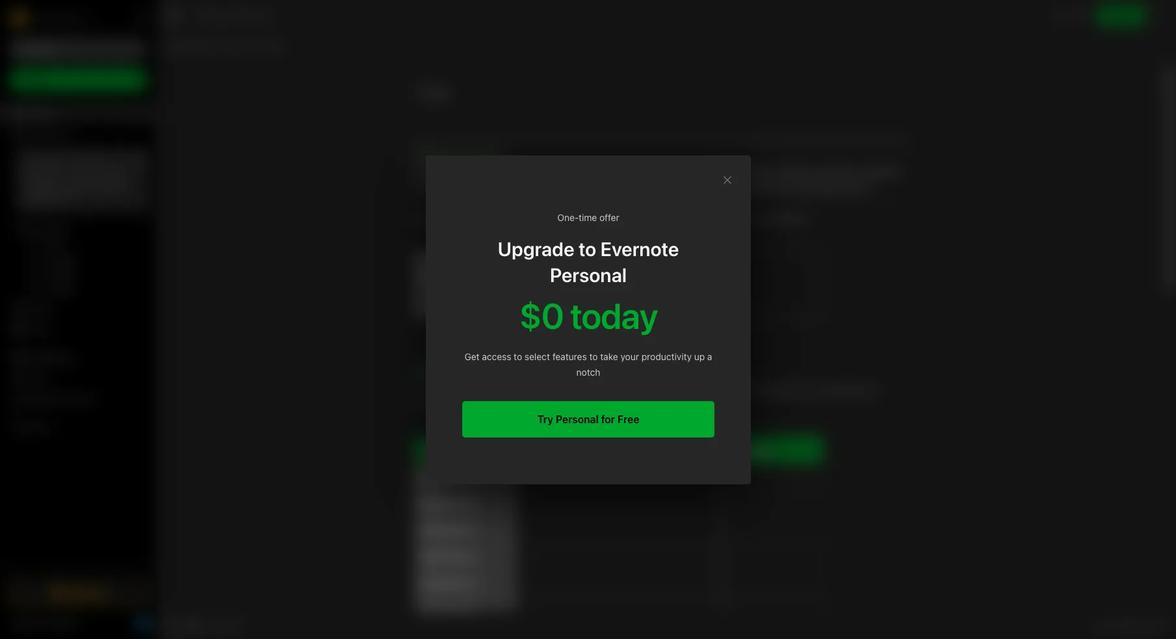 Task type: locate. For each thing, give the bounding box(es) containing it.
on left nov
[[216, 40, 226, 51]]

click
[[23, 170, 43, 181]]

trash
[[29, 422, 52, 433]]

first notebook
[[212, 10, 270, 21]]

0 vertical spatial a
[[102, 170, 107, 181]]

upgrade for upgrade to evernote personal
[[498, 237, 574, 260]]

shared
[[29, 393, 58, 404]]

2023
[[262, 40, 284, 51]]

1 vertical spatial a
[[707, 351, 712, 362]]

upgrade inside 'popup button'
[[67, 587, 106, 598]]

shortcuts button
[[0, 123, 155, 144]]

add a reminder image
[[164, 619, 180, 634]]

edited
[[187, 40, 213, 51]]

offer
[[599, 212, 619, 223]]

0 horizontal spatial your
[[42, 155, 60, 166]]

upgrade to evernote personal
[[498, 237, 679, 286]]

1 horizontal spatial a
[[707, 351, 712, 362]]

to inside icon on a note, notebook, stack or tag to add it here.
[[114, 182, 122, 192]]

0 vertical spatial personal
[[550, 263, 627, 286]]

notebook,
[[23, 182, 63, 192]]

0 horizontal spatial on
[[90, 170, 100, 181]]

free
[[618, 413, 639, 425]]

one-time offer
[[557, 212, 619, 223]]

home
[[29, 107, 54, 118]]

tree
[[0, 102, 156, 568]]

try
[[537, 413, 553, 425]]

1 horizontal spatial your
[[621, 351, 639, 362]]

upgrade button
[[8, 580, 148, 606]]

tags button
[[0, 368, 155, 388]]

one-
[[557, 212, 579, 223]]

home link
[[0, 102, 156, 123]]

on inside note window element
[[216, 40, 226, 51]]

note,
[[109, 170, 129, 181]]

notebooks link
[[0, 347, 155, 368]]

share
[[1109, 10, 1134, 21]]

add your first shortcut
[[23, 155, 115, 166]]

upgrade
[[498, 237, 574, 260], [67, 587, 106, 598]]

0 vertical spatial upgrade
[[498, 237, 574, 260]]

stack
[[65, 182, 87, 192]]

you
[[1073, 10, 1088, 20]]

saved
[[1143, 621, 1166, 632]]

notch
[[576, 367, 600, 378]]

to down the note,
[[114, 182, 122, 192]]

a inside get access to select features to take your productivity up a notch
[[707, 351, 712, 362]]

access
[[482, 351, 511, 362]]

notes up tasks
[[29, 302, 53, 313]]

personal
[[550, 263, 627, 286], [556, 413, 599, 425]]

personal up $0 today
[[550, 263, 627, 286]]

1 vertical spatial notes
[[29, 302, 53, 313]]

on inside icon on a note, notebook, stack or tag to add it here.
[[90, 170, 100, 181]]

new
[[29, 74, 47, 85]]

new button
[[8, 68, 148, 92]]

first
[[212, 10, 229, 21]]

your up the
[[42, 155, 60, 166]]

only you
[[1053, 10, 1088, 20]]

expand notebooks image
[[3, 352, 14, 362]]

0 vertical spatial on
[[216, 40, 226, 51]]

a up tag
[[102, 170, 107, 181]]

on
[[216, 40, 226, 51], [90, 170, 100, 181]]

try personal for free button
[[462, 401, 715, 437]]

tree containing home
[[0, 102, 156, 568]]

notes right recent
[[45, 223, 68, 234]]

1 vertical spatial on
[[90, 170, 100, 181]]

add
[[23, 155, 40, 166]]

0 horizontal spatial upgrade
[[67, 587, 106, 598]]

None search field
[[17, 38, 139, 61]]

productivity
[[642, 351, 692, 362]]

here.
[[48, 194, 68, 204]]

0 horizontal spatial a
[[102, 170, 107, 181]]

recent notes
[[15, 223, 68, 234]]

all changes saved
[[1095, 621, 1166, 632]]

upgrade for upgrade
[[67, 587, 106, 598]]

group
[[0, 144, 155, 302]]

0 vertical spatial your
[[42, 155, 60, 166]]

it
[[41, 194, 46, 204]]

a right up
[[707, 351, 712, 362]]

notes inside group
[[45, 223, 68, 234]]

your inside group
[[42, 155, 60, 166]]

personal inside "upgrade to evernote personal"
[[550, 263, 627, 286]]

first notebook button
[[196, 7, 275, 25]]

changes
[[1107, 621, 1141, 632]]

tag
[[99, 182, 112, 192]]

upgrade inside "upgrade to evernote personal"
[[498, 237, 574, 260]]

to inside "upgrade to evernote personal"
[[579, 237, 596, 260]]

get
[[464, 351, 479, 362]]

icon on a note, notebook, stack or tag to add it here.
[[23, 170, 129, 204]]

to down 'time'
[[579, 237, 596, 260]]

to
[[114, 182, 122, 192], [579, 237, 596, 260], [514, 351, 522, 362], [589, 351, 598, 362]]

notes link
[[0, 297, 155, 318]]

1 vertical spatial upgrade
[[67, 587, 106, 598]]

recent
[[15, 223, 42, 234]]

or
[[89, 182, 97, 192]]

0 vertical spatial notes
[[45, 223, 68, 234]]

a
[[102, 170, 107, 181], [707, 351, 712, 362]]

with
[[61, 393, 78, 404]]

1 horizontal spatial upgrade
[[498, 237, 574, 260]]

personal left for
[[556, 413, 599, 425]]

nov
[[229, 40, 245, 51]]

notes
[[45, 223, 68, 234], [29, 302, 53, 313]]

add tag image
[[186, 619, 202, 634]]

1 vertical spatial your
[[621, 351, 639, 362]]

on up 'or'
[[90, 170, 100, 181]]

your right the take
[[621, 351, 639, 362]]

today
[[570, 294, 658, 337]]

take
[[600, 351, 618, 362]]

share button
[[1098, 5, 1146, 26]]

your
[[42, 155, 60, 166], [621, 351, 639, 362]]

1 vertical spatial personal
[[556, 413, 599, 425]]

1 horizontal spatial on
[[216, 40, 226, 51]]



Task type: describe. For each thing, give the bounding box(es) containing it.
group containing add your first shortcut
[[0, 144, 155, 302]]

features
[[552, 351, 587, 362]]

select
[[525, 351, 550, 362]]

try personal for free
[[537, 413, 639, 425]]

evernote
[[600, 237, 679, 260]]

time
[[579, 212, 597, 223]]

icon
[[71, 170, 88, 181]]

to left the select
[[514, 351, 522, 362]]

add
[[23, 194, 38, 204]]

...
[[60, 170, 69, 181]]

Search text field
[[17, 38, 139, 61]]

shortcuts
[[29, 128, 70, 139]]

last
[[167, 40, 184, 51]]

a inside icon on a note, notebook, stack or tag to add it here.
[[102, 170, 107, 181]]

Note Editor text field
[[156, 62, 1177, 613]]

personal inside button
[[556, 413, 599, 425]]

27,
[[248, 40, 260, 51]]

only
[[1053, 10, 1071, 20]]

shortcut
[[80, 155, 115, 166]]

notebook
[[232, 10, 270, 21]]

me
[[81, 393, 94, 404]]

trash link
[[0, 417, 155, 438]]

to left the take
[[589, 351, 598, 362]]

the
[[45, 170, 58, 181]]

tasks button
[[0, 318, 155, 339]]

notebooks
[[29, 352, 75, 363]]

shared with me
[[29, 393, 94, 404]]

for
[[601, 413, 615, 425]]

get access to select features to take your productivity up a notch
[[464, 351, 712, 378]]

click the ...
[[23, 170, 69, 181]]

shared with me link
[[0, 388, 155, 409]]

last edited on nov 27, 2023
[[167, 40, 284, 51]]

your inside get access to select features to take your productivity up a notch
[[621, 351, 639, 362]]

settings image
[[133, 10, 148, 26]]

$0
[[519, 294, 564, 337]]

first
[[62, 155, 78, 166]]

$0 today
[[519, 294, 658, 337]]

note window element
[[156, 0, 1177, 639]]

expand note image
[[165, 8, 181, 23]]

up
[[694, 351, 705, 362]]

all
[[1095, 621, 1105, 632]]

tasks
[[29, 323, 52, 334]]

tags
[[29, 372, 49, 383]]



Task type: vqa. For each thing, say whether or not it's contained in the screenshot.
Change button
no



